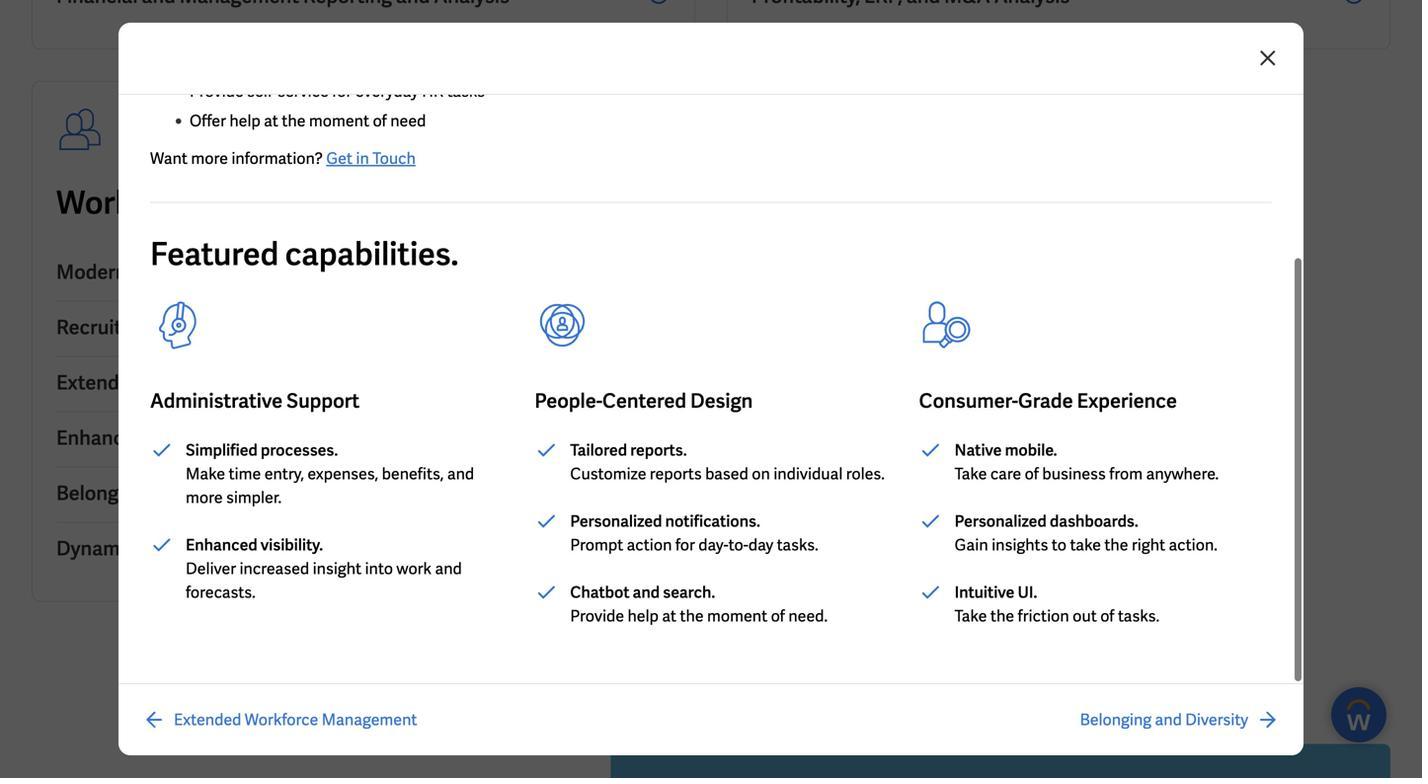 Task type: vqa. For each thing, say whether or not it's contained in the screenshot.
industries
no



Task type: describe. For each thing, give the bounding box(es) containing it.
extended workforce management inside featured capabilities. dialog
[[174, 710, 417, 731]]

right
[[1132, 535, 1166, 556]]

enhanced for enhanced visibility. deliver increased insight into work and forecasts.
[[186, 535, 258, 556]]

search.
[[663, 583, 716, 603]]

moment inside provide self-service for everyday hr tasks offer help at the moment of need
[[309, 111, 370, 131]]

featured capabilities.
[[150, 234, 459, 275]]

anywhere.
[[1147, 464, 1220, 485]]

make
[[186, 464, 225, 485]]

at inside chatbot and search. provide help at the moment of need.
[[662, 606, 677, 627]]

delivery
[[269, 259, 343, 285]]

prompt
[[570, 535, 624, 556]]

expenses,
[[308, 464, 379, 485]]

of inside chatbot and search. provide help at the moment of need.
[[771, 606, 785, 627]]

self-
[[247, 81, 278, 102]]

skills
[[140, 536, 187, 562]]

chatbot and search. provide help at the moment of need.
[[570, 583, 828, 627]]

capabilities.
[[285, 234, 459, 275]]

mobile.
[[1006, 440, 1058, 461]]

notifications.
[[666, 511, 761, 532]]

business
[[1043, 464, 1107, 485]]

intuitive ui. take the friction out of tasks.
[[955, 583, 1160, 627]]

everyday
[[355, 81, 419, 102]]

deliver
[[186, 559, 236, 580]]

customize
[[570, 464, 647, 485]]

diversity for belonging and diversity button to the top
[[188, 481, 268, 506]]

of inside intuitive ui. take the friction out of tasks.
[[1101, 606, 1115, 627]]

in
[[356, 148, 369, 169]]

action.
[[1169, 535, 1218, 556]]

on
[[752, 464, 771, 485]]

get
[[326, 148, 353, 169]]

tailored reports. customize reports based on individual roles.
[[570, 440, 885, 485]]

dashboards.
[[1050, 511, 1139, 532]]

recruit and onboard
[[56, 315, 243, 340]]

roles.
[[847, 464, 885, 485]]

people-
[[535, 388, 603, 414]]

enhanced for enhanced employee experience
[[56, 425, 146, 451]]

of inside provide self-service for everyday hr tasks offer help at the moment of need
[[373, 111, 387, 131]]

need
[[391, 111, 426, 131]]

offer
[[190, 111, 226, 131]]

idc infobrief for tech image
[[611, 745, 1391, 779]]

simplified processes. make time entry, expenses, benefits, and more simpler.
[[186, 440, 474, 508]]

gain
[[955, 535, 989, 556]]

0 horizontal spatial extended
[[56, 370, 142, 396]]

design
[[691, 388, 753, 414]]

consumer-
[[920, 388, 1019, 414]]

centered
[[603, 388, 687, 414]]

work
[[397, 559, 432, 580]]

dynamic
[[56, 536, 136, 562]]

and inside enhanced visibility. deliver increased insight into work and forecasts.
[[435, 559, 462, 580]]

0 vertical spatial belonging and diversity button
[[56, 468, 671, 523]]

enhanced employee experience
[[56, 425, 342, 451]]

insights
[[992, 535, 1049, 556]]

insight
[[313, 559, 362, 580]]

featured capabilities. dialog
[[0, 0, 1423, 779]]

diversity for belonging and diversity button in featured capabilities. dialog
[[1186, 710, 1249, 731]]

the inside provide self-service for everyday hr tasks offer help at the moment of need
[[282, 111, 306, 131]]

day-
[[699, 535, 729, 556]]

0 vertical spatial belonging
[[56, 481, 146, 506]]

entry,
[[265, 464, 304, 485]]

administrative support
[[150, 388, 360, 414]]

dynamic skills curation button
[[56, 523, 671, 578]]

people-centered design
[[535, 388, 753, 414]]

tasks
[[447, 81, 485, 102]]

want more information? get in touch
[[150, 148, 416, 169]]

native
[[955, 440, 1002, 461]]

hr inside 'button'
[[167, 259, 194, 285]]

0 vertical spatial workforce
[[56, 182, 207, 223]]

grade
[[1019, 388, 1074, 414]]

0 vertical spatial extended workforce management button
[[56, 357, 671, 413]]

tailored
[[570, 440, 628, 461]]

chatbot
[[570, 583, 630, 603]]

for inside provide self-service for everyday hr tasks offer help at the moment of need
[[332, 81, 352, 102]]

belonging and diversity for belonging and diversity button in featured capabilities. dialog
[[1081, 710, 1249, 731]]

to-
[[729, 535, 749, 556]]

the inside intuitive ui. take the friction out of tasks.
[[991, 606, 1015, 627]]

intuitive
[[955, 583, 1015, 603]]

1 vertical spatial for
[[213, 182, 254, 223]]

out
[[1073, 606, 1098, 627]]

featured
[[150, 234, 279, 275]]

help inside provide self-service for everyday hr tasks offer help at the moment of need
[[230, 111, 261, 131]]

information?
[[232, 148, 323, 169]]



Task type: locate. For each thing, give the bounding box(es) containing it.
recruit
[[56, 315, 122, 340]]

1 vertical spatial belonging and diversity button
[[1081, 708, 1281, 732]]

1 horizontal spatial at
[[662, 606, 677, 627]]

of right out
[[1101, 606, 1115, 627]]

1 horizontal spatial moment
[[708, 606, 768, 627]]

consumer-grade experience
[[920, 388, 1178, 414]]

personalized inside personalized dashboards. gain insights to take the right action.
[[955, 511, 1047, 532]]

provide inside chatbot and search. provide help at the moment of need.
[[570, 606, 625, 627]]

1 horizontal spatial enhanced
[[186, 535, 258, 556]]

modernized
[[56, 259, 163, 285]]

diversity inside featured capabilities. dialog
[[1186, 710, 1249, 731]]

reports
[[650, 464, 702, 485]]

help down self-
[[230, 111, 261, 131]]

enhanced inside enhanced visibility. deliver increased insight into work and forecasts.
[[186, 535, 258, 556]]

experience inside button
[[242, 425, 342, 451]]

1 vertical spatial provide
[[570, 606, 625, 627]]

0 horizontal spatial at
[[264, 111, 279, 131]]

experience for enhanced employee experience
[[242, 425, 342, 451]]

simplified
[[186, 440, 258, 461]]

1 vertical spatial more
[[186, 488, 223, 508]]

0 horizontal spatial belonging
[[56, 481, 146, 506]]

personalized notifications. prompt action for day-to-day tasks.
[[570, 511, 819, 556]]

1 vertical spatial experience
[[242, 425, 342, 451]]

curation
[[191, 536, 270, 562]]

take inside the native mobile. take care of business from anywhere.
[[955, 464, 988, 485]]

and inside simplified processes. make time entry, expenses, benefits, and more simpler.
[[447, 464, 474, 485]]

technology
[[450, 182, 615, 223]]

take for intuitive ui. take the friction out of tasks.
[[955, 606, 988, 627]]

0 horizontal spatial personalized
[[570, 511, 663, 532]]

2 horizontal spatial for
[[676, 535, 695, 556]]

1 vertical spatial extended
[[174, 710, 241, 731]]

1 horizontal spatial belonging and diversity button
[[1081, 708, 1281, 732]]

enhanced employee experience button
[[56, 413, 671, 468]]

hr left service
[[167, 259, 194, 285]]

1 horizontal spatial diversity
[[1186, 710, 1249, 731]]

help inside chatbot and search. provide help at the moment of need.
[[628, 606, 659, 627]]

0 vertical spatial diversity
[[188, 481, 268, 506]]

personalized inside personalized notifications. prompt action for day-to-day tasks.
[[570, 511, 663, 532]]

0 horizontal spatial tasks.
[[777, 535, 819, 556]]

support
[[287, 388, 360, 414]]

personalized for centered
[[570, 511, 663, 532]]

processes.
[[261, 440, 338, 461]]

1 vertical spatial moment
[[708, 606, 768, 627]]

belonging and diversity
[[56, 481, 268, 506], [1081, 710, 1249, 731]]

management
[[244, 370, 363, 396], [322, 710, 417, 731]]

1 horizontal spatial personalized
[[955, 511, 1047, 532]]

for right service
[[332, 81, 352, 102]]

for left day-
[[676, 535, 695, 556]]

0 vertical spatial extended workforce management
[[56, 370, 363, 396]]

experience up from
[[1078, 388, 1178, 414]]

diversity
[[188, 481, 268, 506], [1186, 710, 1249, 731]]

take inside intuitive ui. take the friction out of tasks.
[[955, 606, 988, 627]]

get in touch link
[[326, 148, 416, 169]]

1 horizontal spatial for
[[332, 81, 352, 102]]

1 horizontal spatial extended
[[174, 710, 241, 731]]

provide up offer
[[190, 81, 244, 102]]

1 vertical spatial at
[[662, 606, 677, 627]]

1 take from the top
[[955, 464, 988, 485]]

2 personalized from the left
[[955, 511, 1047, 532]]

personalized up the prompt
[[570, 511, 663, 532]]

moment down search.
[[708, 606, 768, 627]]

extended
[[56, 370, 142, 396], [174, 710, 241, 731]]

0 vertical spatial take
[[955, 464, 988, 485]]

1 vertical spatial enhanced
[[186, 535, 258, 556]]

the inside personalized dashboards. gain insights to take the right action.
[[1105, 535, 1129, 556]]

tasks. inside personalized notifications. prompt action for day-to-day tasks.
[[777, 535, 819, 556]]

for up the "featured"
[[213, 182, 254, 223]]

at down self-
[[264, 111, 279, 131]]

of down the touch on the top left of the page
[[415, 182, 444, 223]]

provide self-service for everyday hr tasks offer help at the moment of need
[[190, 81, 485, 131]]

service
[[198, 259, 265, 285]]

the down search.
[[680, 606, 704, 627]]

belonging inside featured capabilities. dialog
[[1081, 710, 1152, 731]]

0 vertical spatial help
[[230, 111, 261, 131]]

experience inside featured capabilities. dialog
[[1078, 388, 1178, 414]]

1 horizontal spatial tasks.
[[1119, 606, 1160, 627]]

0 vertical spatial for
[[332, 81, 352, 102]]

the down want more information? get in touch
[[260, 182, 308, 223]]

personalized up insights
[[955, 511, 1047, 532]]

and inside chatbot and search. provide help at the moment of need.
[[633, 583, 660, 603]]

1 vertical spatial take
[[955, 606, 988, 627]]

action
[[627, 535, 672, 556]]

at
[[264, 111, 279, 131], [662, 606, 677, 627]]

provide inside provide self-service for everyday hr tasks offer help at the moment of need
[[190, 81, 244, 102]]

enhanced visibility. deliver increased insight into work and forecasts.
[[186, 535, 462, 603]]

simpler.
[[226, 488, 282, 508]]

0 vertical spatial provide
[[190, 81, 244, 102]]

1 horizontal spatial belonging
[[1081, 710, 1152, 731]]

need.
[[789, 606, 828, 627]]

care
[[991, 464, 1022, 485]]

tasks. right out
[[1119, 606, 1160, 627]]

forecasts.
[[186, 583, 256, 603]]

0 vertical spatial at
[[264, 111, 279, 131]]

1 vertical spatial belonging
[[1081, 710, 1152, 731]]

0 vertical spatial tasks.
[[777, 535, 819, 556]]

at down search.
[[662, 606, 677, 627]]

tasks. right "day"
[[777, 535, 819, 556]]

1 horizontal spatial belonging and diversity
[[1081, 710, 1249, 731]]

0 horizontal spatial moment
[[309, 111, 370, 131]]

tasks.
[[777, 535, 819, 556], [1119, 606, 1160, 627]]

service
[[278, 81, 329, 102]]

belonging and diversity button
[[56, 468, 671, 523], [1081, 708, 1281, 732]]

0 vertical spatial management
[[244, 370, 363, 396]]

of left the need
[[373, 111, 387, 131]]

hr inside provide self-service for everyday hr tasks offer help at the moment of need
[[422, 81, 444, 102]]

0 vertical spatial more
[[191, 148, 228, 169]]

1 vertical spatial tasks.
[[1119, 606, 1160, 627]]

1 vertical spatial help
[[628, 606, 659, 627]]

day
[[749, 535, 774, 556]]

take for native mobile. take care of business from anywhere.
[[955, 464, 988, 485]]

moment up get
[[309, 111, 370, 131]]

1 vertical spatial hr
[[167, 259, 194, 285]]

workforce for the future of technology
[[56, 182, 615, 223]]

0 horizontal spatial for
[[213, 182, 254, 223]]

0 horizontal spatial experience
[[242, 425, 342, 451]]

0 horizontal spatial hr
[[167, 259, 194, 285]]

personalized for grade
[[955, 511, 1047, 532]]

the right the take
[[1105, 535, 1129, 556]]

workforce
[[56, 182, 207, 223], [146, 370, 240, 396], [245, 710, 319, 731]]

more
[[191, 148, 228, 169], [186, 488, 223, 508]]

more inside simplified processes. make time entry, expenses, benefits, and more simpler.
[[186, 488, 223, 508]]

based
[[706, 464, 749, 485]]

experience for consumer-grade experience
[[1078, 388, 1178, 414]]

1 vertical spatial extended workforce management
[[174, 710, 417, 731]]

tasks. inside intuitive ui. take the friction out of tasks.
[[1119, 606, 1160, 627]]

hr
[[422, 81, 444, 102], [167, 259, 194, 285]]

dynamic skills curation
[[56, 536, 270, 562]]

ui.
[[1018, 583, 1038, 603]]

0 vertical spatial extended
[[56, 370, 142, 396]]

workforce inside featured capabilities. dialog
[[245, 710, 319, 731]]

extended workforce management
[[56, 370, 363, 396], [174, 710, 417, 731]]

0 vertical spatial hr
[[422, 81, 444, 102]]

for
[[332, 81, 352, 102], [213, 182, 254, 223], [676, 535, 695, 556]]

0 horizontal spatial diversity
[[188, 481, 268, 506]]

to
[[1052, 535, 1067, 556]]

touch
[[373, 148, 416, 169]]

personalized
[[570, 511, 663, 532], [955, 511, 1047, 532]]

2 vertical spatial workforce
[[245, 710, 319, 731]]

1 horizontal spatial provide
[[570, 606, 625, 627]]

the
[[282, 111, 306, 131], [260, 182, 308, 223], [1105, 535, 1129, 556], [680, 606, 704, 627], [991, 606, 1015, 627]]

extended workforce management button inside featured capabilities. dialog
[[142, 708, 417, 732]]

native mobile. take care of business from anywhere.
[[955, 440, 1220, 485]]

1 vertical spatial diversity
[[1186, 710, 1249, 731]]

2 take from the top
[[955, 606, 988, 627]]

take down native
[[955, 464, 988, 485]]

of down mobile. on the right
[[1025, 464, 1040, 485]]

modernized hr service delivery button
[[56, 247, 671, 302]]

1 vertical spatial workforce
[[146, 370, 240, 396]]

of inside the native mobile. take care of business from anywhere.
[[1025, 464, 1040, 485]]

0 horizontal spatial belonging and diversity
[[56, 481, 268, 506]]

1 vertical spatial management
[[322, 710, 417, 731]]

of left need.
[[771, 606, 785, 627]]

visibility.
[[261, 535, 323, 556]]

2 vertical spatial for
[[676, 535, 695, 556]]

take
[[955, 464, 988, 485], [955, 606, 988, 627]]

0 vertical spatial moment
[[309, 111, 370, 131]]

friction
[[1018, 606, 1070, 627]]

moment inside chatbot and search. provide help at the moment of need.
[[708, 606, 768, 627]]

enhanced inside button
[[56, 425, 146, 451]]

1 horizontal spatial hr
[[422, 81, 444, 102]]

1 vertical spatial belonging and diversity
[[1081, 710, 1249, 731]]

experience up entry,
[[242, 425, 342, 451]]

the inside chatbot and search. provide help at the moment of need.
[[680, 606, 704, 627]]

at inside provide self-service for everyday hr tasks offer help at the moment of need
[[264, 111, 279, 131]]

from
[[1110, 464, 1143, 485]]

of
[[373, 111, 387, 131], [415, 182, 444, 223], [1025, 464, 1040, 485], [771, 606, 785, 627], [1101, 606, 1115, 627]]

extended inside featured capabilities. dialog
[[174, 710, 241, 731]]

more down make
[[186, 488, 223, 508]]

and inside button
[[126, 315, 160, 340]]

benefits,
[[382, 464, 444, 485]]

experience
[[1078, 388, 1178, 414], [242, 425, 342, 451]]

1 vertical spatial extended workforce management button
[[142, 708, 417, 732]]

1 horizontal spatial experience
[[1078, 388, 1178, 414]]

the down service
[[282, 111, 306, 131]]

take down intuitive
[[955, 606, 988, 627]]

1 horizontal spatial help
[[628, 606, 659, 627]]

recruit and onboard button
[[56, 302, 671, 357]]

0 vertical spatial belonging and diversity
[[56, 481, 268, 506]]

enhanced up deliver
[[186, 535, 258, 556]]

belonging and diversity for belonging and diversity button to the top
[[56, 481, 268, 506]]

onboard
[[164, 315, 243, 340]]

personalized dashboards. gain insights to take the right action.
[[955, 511, 1218, 556]]

0 horizontal spatial help
[[230, 111, 261, 131]]

take
[[1071, 535, 1102, 556]]

belonging and diversity button inside featured capabilities. dialog
[[1081, 708, 1281, 732]]

and
[[126, 315, 160, 340], [447, 464, 474, 485], [150, 481, 184, 506], [435, 559, 462, 580], [633, 583, 660, 603], [1156, 710, 1183, 731]]

0 horizontal spatial belonging and diversity button
[[56, 468, 671, 523]]

0 horizontal spatial enhanced
[[56, 425, 146, 451]]

management inside featured capabilities. dialog
[[322, 710, 417, 731]]

0 vertical spatial experience
[[1078, 388, 1178, 414]]

employee
[[150, 425, 238, 451]]

more down offer
[[191, 148, 228, 169]]

future
[[315, 182, 409, 223]]

enhanced left employee
[[56, 425, 146, 451]]

want
[[150, 148, 188, 169]]

belonging
[[56, 481, 146, 506], [1081, 710, 1152, 731]]

administrative
[[150, 388, 283, 414]]

help down chatbot
[[628, 606, 659, 627]]

enhanced
[[56, 425, 146, 451], [186, 535, 258, 556]]

belonging and diversity inside featured capabilities. dialog
[[1081, 710, 1249, 731]]

0 horizontal spatial provide
[[190, 81, 244, 102]]

time
[[229, 464, 261, 485]]

into
[[365, 559, 393, 580]]

provide down chatbot
[[570, 606, 625, 627]]

0 vertical spatial enhanced
[[56, 425, 146, 451]]

the down intuitive
[[991, 606, 1015, 627]]

reports.
[[631, 440, 687, 461]]

modernized hr service delivery
[[56, 259, 343, 285]]

hr left tasks
[[422, 81, 444, 102]]

moment
[[309, 111, 370, 131], [708, 606, 768, 627]]

1 personalized from the left
[[570, 511, 663, 532]]

increased
[[240, 559, 309, 580]]

for inside personalized notifications. prompt action for day-to-day tasks.
[[676, 535, 695, 556]]



